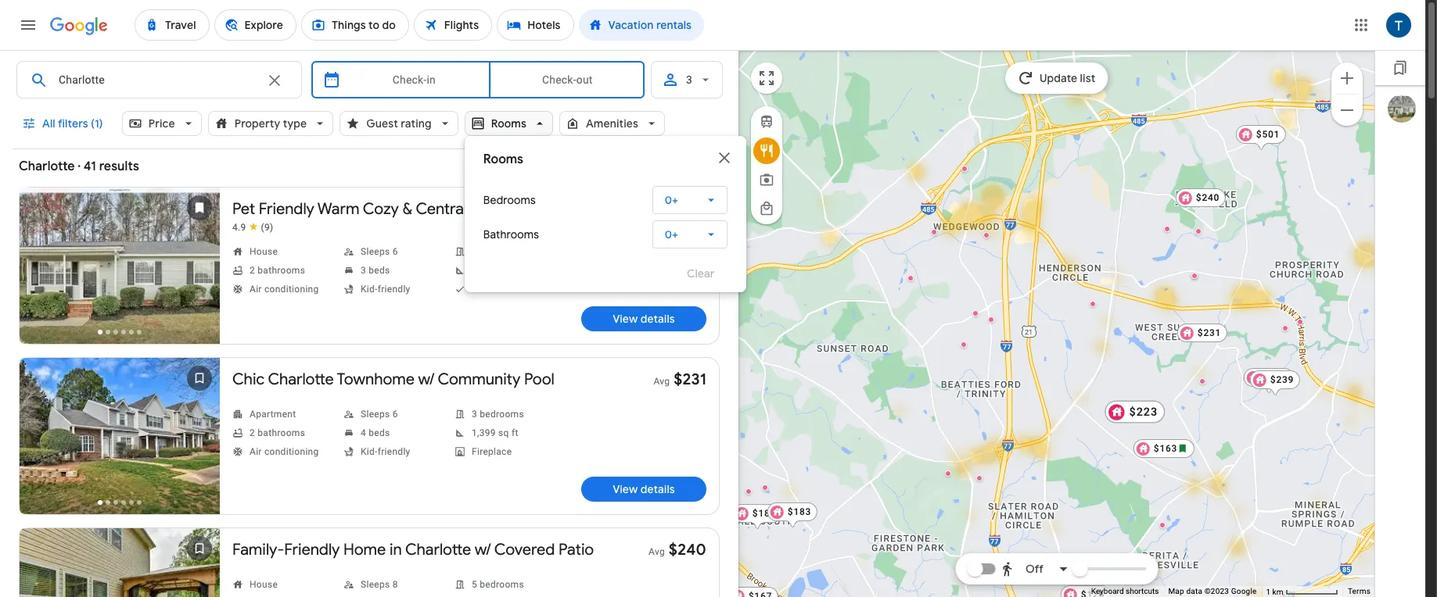 Task type: describe. For each thing, give the bounding box(es) containing it.
amenities button
[[559, 105, 665, 142]]

(9)
[[261, 222, 273, 233]]

update list button
[[1006, 63, 1108, 94]]

photo 1 image for $240
[[20, 529, 220, 598]]

1 view details link from the top
[[581, 307, 707, 332]]

results
[[99, 159, 139, 174]]

$239 link
[[1250, 371, 1301, 397]]

a vacation for all - queen city - charlotte, nc image
[[976, 476, 983, 482]]

save family-friendly home in charlotte w/ covered patio to collection image
[[181, 530, 218, 568]]

the greenway house | modern lux home near uptown image
[[1282, 325, 1289, 332]]

$176
[[1264, 372, 1288, 383]]

northlake gem minutes from uptown image
[[962, 166, 968, 172]]

details for second view details link from the top of the page
[[641, 483, 675, 497]]

amenities
[[586, 117, 639, 131]]

4.9 out of 5 stars from 9 reviews image
[[232, 221, 273, 234]]

your home in charlotte image
[[908, 275, 914, 282]]

Check-out text field
[[503, 62, 632, 98]]

photos list for $163
[[20, 188, 220, 360]]

keyboard shortcuts button
[[1091, 587, 1159, 598]]

zoom out map image
[[1338, 101, 1357, 119]]

view details button for 1st view details link from the top of the page
[[581, 307, 707, 332]]

back image for $231
[[21, 421, 59, 458]]

1 vertical spatial rooms
[[483, 152, 523, 167]]

0 horizontal spatial $163
[[673, 200, 707, 219]]

avg $231
[[654, 370, 707, 390]]

filters
[[58, 117, 88, 131]]

cozy cove on sugar creek a 2-bedroom dream home is located on an acre of land image
[[1199, 379, 1206, 385]]

next image for $231
[[181, 421, 218, 458]]

$183 link
[[767, 503, 818, 530]]

view details button for second view details link from the top of the page
[[581, 477, 707, 502]]

Check-in text field
[[350, 62, 478, 98]]

cozy, boho inspired farmhouse! image
[[961, 342, 967, 348]]

back image for $163
[[21, 250, 59, 288]]

bedrooms
[[483, 193, 536, 207]]

$176 link
[[1244, 369, 1294, 395]]

view larger map image
[[757, 69, 776, 88]]

map
[[1168, 588, 1184, 596]]

zoom in map image
[[1338, 68, 1357, 87]]

charlotte · 41 results
[[19, 159, 139, 174]]

4.9
[[232, 222, 246, 233]]

1
[[1266, 588, 1271, 597]]

km
[[1273, 588, 1284, 597]]

0 horizontal spatial $231
[[674, 370, 707, 390]]

charlotte · 41
[[19, 159, 96, 174]]

view for second view details link from the top of the page
[[613, 483, 638, 497]]

type
[[283, 117, 307, 131]]

details for 1st view details link from the top of the page
[[641, 312, 675, 326]]

photo 1 image for $163
[[20, 188, 220, 344]]

$231 link
[[1177, 324, 1228, 343]]

charming townhome close to uptown ~ free parking image
[[945, 471, 951, 477]]

main menu image
[[19, 16, 38, 34]]

terms
[[1348, 588, 1371, 596]]

avg for $240
[[649, 547, 665, 558]]

update list
[[1040, 71, 1096, 85]]

luxury 2 bedroom minutes away from uptown image
[[973, 311, 979, 317]]

avg for $163
[[653, 206, 669, 217]]

save chic charlotte townhome w/ community pool to collection image
[[181, 360, 218, 397]]

guest rating
[[366, 117, 432, 131]]

Search for places, hotels and more text field
[[58, 62, 256, 98]]

★hot tub in uptown w/ king bed  karaoke & games★ image
[[1160, 523, 1166, 529]]



Task type: locate. For each thing, give the bounding box(es) containing it.
0+ for bedrooms
[[665, 193, 679, 207]]

map data ©2023 google
[[1168, 588, 1257, 596]]

$501
[[1256, 129, 1280, 140]]

the mallard house | cozy lux home close to uptown image
[[1297, 319, 1304, 325]]

3
[[686, 74, 692, 86]]

avg inside avg $231
[[654, 376, 670, 387]]

3 photos list from the top
[[20, 529, 220, 598]]

price button
[[122, 105, 202, 142]]

2 view details from the top
[[613, 483, 675, 497]]

$239
[[1270, 375, 1294, 386]]

photos list for $231
[[20, 358, 220, 530]]

2 view from the top
[[613, 483, 638, 497]]

$240 inside map region
[[1196, 192, 1220, 203]]

2 0+ from the top
[[665, 228, 679, 242]]

2 vertical spatial avg
[[649, 547, 665, 558]]

list
[[1080, 71, 1096, 85]]

1 0+ button from the top
[[652, 182, 727, 219]]

1 horizontal spatial $240
[[1196, 192, 1220, 203]]

$183
[[788, 507, 812, 518]]

(1)
[[91, 117, 103, 131]]

view
[[613, 312, 638, 326], [613, 483, 638, 497]]

rooms down rooms popup button
[[483, 152, 523, 167]]

all filters (1)
[[42, 117, 103, 131]]

0 vertical spatial photo 1 image
[[20, 188, 220, 344]]

data
[[1187, 588, 1203, 596]]

save pet friendly warm cozy & centrally located to collection image
[[181, 189, 218, 227]]

charming ranch in heart of charlotte image
[[1090, 301, 1096, 307]]

back image
[[21, 250, 59, 288], [21, 421, 59, 458]]

1 view details button from the top
[[581, 307, 707, 332]]

2 view details button from the top
[[581, 477, 707, 502]]

0 vertical spatial view
[[613, 312, 638, 326]]

1 vertical spatial details
[[641, 483, 675, 497]]

view details for 1st view details link from the top of the page
[[613, 312, 675, 326]]

rooms inside popup button
[[491, 117, 527, 131]]

property
[[234, 117, 280, 131]]

$240 link
[[1176, 189, 1226, 207]]

1 vertical spatial avg
[[654, 376, 670, 387]]

0+ button for bedrooms
[[652, 182, 727, 219]]

1 horizontal spatial $163
[[1154, 444, 1178, 455]]

price
[[148, 117, 175, 131]]

view for 1st view details link from the top of the page
[[613, 312, 638, 326]]

all filters (1) button
[[13, 105, 116, 142]]

luxury apt minutes from uptown! image
[[983, 232, 990, 239]]

0 vertical spatial 0+
[[665, 193, 679, 207]]

1 km button
[[1262, 587, 1343, 598]]

off
[[1026, 563, 1044, 577]]

update
[[1040, 71, 1078, 85]]

next image for $163
[[181, 250, 218, 288]]

photo 1 image for $231
[[20, 358, 220, 515]]

1 view from the top
[[613, 312, 638, 326]]

photo 1 image
[[20, 188, 220, 344], [20, 358, 220, 515], [20, 529, 220, 598]]

1 vertical spatial view details link
[[581, 477, 707, 502]]

1 view details from the top
[[613, 312, 675, 326]]

1 vertical spatial next image
[[181, 421, 218, 458]]

2 details from the top
[[641, 483, 675, 497]]

avg inside avg $163
[[653, 206, 669, 217]]

$185 link
[[732, 505, 783, 531]]

$240
[[1196, 192, 1220, 203], [669, 541, 707, 560]]

new modern home image
[[988, 317, 994, 323]]

$501 link
[[1236, 125, 1286, 152]]

1 km
[[1266, 588, 1285, 597]]

cozy 2 bedroom townhome in the heart of charlotte, nc image
[[1192, 273, 1198, 279], [1192, 273, 1198, 279]]

saved items image
[[1393, 60, 1408, 76]]

view details link
[[581, 307, 707, 332], [581, 477, 707, 502]]

$231
[[1198, 328, 1222, 339], [674, 370, 707, 390]]

avg inside avg $240
[[649, 547, 665, 558]]

0 horizontal spatial $240
[[669, 541, 707, 560]]

view details link up avg $240
[[581, 477, 707, 502]]

1 vertical spatial view
[[613, 483, 638, 497]]

1 details from the top
[[641, 312, 675, 326]]

map region
[[556, 0, 1437, 598]]

3 photo 1 image from the top
[[20, 529, 220, 598]]

0 vertical spatial $163
[[673, 200, 707, 219]]

$223
[[1129, 406, 1158, 419]]

0 vertical spatial avg
[[653, 206, 669, 217]]

view details for second view details link from the top of the page
[[613, 483, 675, 497]]

1 vertical spatial 0+
[[665, 228, 679, 242]]

knight's vacation property charlotte, nc image
[[762, 485, 768, 491]]

0 vertical spatial back image
[[21, 250, 59, 288]]

keyboard
[[1091, 588, 1124, 596]]

1 vertical spatial view details button
[[581, 477, 707, 502]]

view details link up avg $231
[[581, 307, 707, 332]]

property type
[[234, 117, 307, 131]]

2 next image from the top
[[181, 421, 218, 458]]

all
[[42, 117, 55, 131]]

0 vertical spatial next image
[[181, 250, 218, 288]]

1 vertical spatial $231
[[674, 370, 707, 390]]

0 vertical spatial view details button
[[581, 307, 707, 332]]

rating
[[401, 117, 432, 131]]

view details button
[[581, 307, 707, 332], [581, 477, 707, 502]]

guest
[[366, 117, 398, 131]]

2 0+ button from the top
[[652, 216, 727, 254]]

1 next image from the top
[[181, 250, 218, 288]]

avg $240
[[649, 541, 707, 560]]

1 vertical spatial photo 1 image
[[20, 358, 220, 515]]

details up avg $240
[[641, 483, 675, 497]]

1 vertical spatial $240
[[669, 541, 707, 560]]

avg
[[653, 206, 669, 217], [654, 376, 670, 387], [649, 547, 665, 558]]

2 photos list from the top
[[20, 358, 220, 530]]

1 vertical spatial $163
[[1154, 444, 1178, 455]]

next image
[[181, 250, 218, 288], [181, 421, 218, 458]]

avg $163
[[653, 200, 707, 219]]

0+
[[665, 193, 679, 207], [665, 228, 679, 242]]

a sweet stay image
[[931, 229, 937, 236]]

$163 link
[[1134, 440, 1195, 458]]

2 back image from the top
[[21, 421, 59, 458]]

clear image
[[265, 71, 284, 90]]

1 back image from the top
[[21, 250, 59, 288]]

details up avg $231
[[641, 312, 675, 326]]

terms link
[[1348, 588, 1371, 596]]

guest rating button
[[340, 105, 458, 142]]

knight's vacation property - charlotte, nc image
[[746, 489, 752, 495]]

next image down "save chic charlotte townhome w/ community pool to collection" 'image'
[[181, 421, 218, 458]]

keyboard shortcuts
[[1091, 588, 1159, 596]]

close dialog image
[[715, 149, 734, 167]]

0 vertical spatial details
[[641, 312, 675, 326]]

1 vertical spatial view details
[[613, 483, 675, 497]]

saved items element
[[1375, 51, 1432, 85]]

off button
[[997, 551, 1074, 588]]

shortcuts
[[1126, 588, 1159, 596]]

view details up avg $231
[[613, 312, 675, 326]]

0 vertical spatial view details link
[[581, 307, 707, 332]]

0 vertical spatial $231
[[1198, 328, 1222, 339]]

0 vertical spatial view details
[[613, 312, 675, 326]]

photos list for $240
[[20, 529, 220, 598]]

2 view details link from the top
[[581, 477, 707, 502]]

view details
[[613, 312, 675, 326], [613, 483, 675, 497]]

0+ button for bathrooms
[[652, 216, 727, 254]]

view details button up avg $240
[[581, 477, 707, 502]]

photos list
[[20, 188, 220, 360], [20, 358, 220, 530], [20, 529, 220, 598]]

rooms down check-out text box
[[491, 117, 527, 131]]

filters form
[[13, 50, 746, 293]]

$163 inside "link"
[[1154, 444, 1178, 455]]

$163
[[673, 200, 707, 219], [1154, 444, 1178, 455]]

2 photo 1 image from the top
[[20, 358, 220, 515]]

0 vertical spatial $240
[[1196, 192, 1220, 203]]

2 vertical spatial photo 1 image
[[20, 529, 220, 598]]

pet friendly lux paradise image
[[1164, 226, 1170, 232]]

rooms
[[491, 117, 527, 131], [483, 152, 523, 167]]

$185
[[752, 509, 776, 520]]

view details button up avg $231
[[581, 307, 707, 332]]

property type button
[[208, 105, 333, 142]]

google
[[1231, 588, 1257, 596]]

avg for $231
[[654, 376, 670, 387]]

1 photos list from the top
[[20, 188, 220, 360]]

0+ for bathrooms
[[665, 228, 679, 242]]

$223 link
[[1105, 401, 1166, 424]]

$231 inside map region
[[1198, 328, 1222, 339]]

1 horizontal spatial $231
[[1198, 328, 1222, 339]]

3 button
[[651, 61, 723, 99]]

1 0+ from the top
[[665, 193, 679, 207]]

0 vertical spatial rooms
[[491, 117, 527, 131]]

chic charlotte bungalow in charlotte image
[[783, 505, 789, 511]]

next image down save pet friendly warm cozy & centrally located to collection image
[[181, 250, 218, 288]]

©2023
[[1205, 588, 1229, 596]]

1 vertical spatial back image
[[21, 421, 59, 458]]

executive home - versace designer kitchen steam shower master suite image
[[1196, 228, 1202, 235]]

bathrooms
[[483, 228, 539, 242]]

1 photo 1 image from the top
[[20, 188, 220, 344]]

view details up avg $240
[[613, 483, 675, 497]]

rooms button
[[465, 105, 553, 142]]

details
[[641, 312, 675, 326], [641, 483, 675, 497]]

0+ button
[[652, 182, 727, 219], [652, 216, 727, 254]]



Task type: vqa. For each thing, say whether or not it's contained in the screenshot.
Avg $163 in the left of the page
yes



